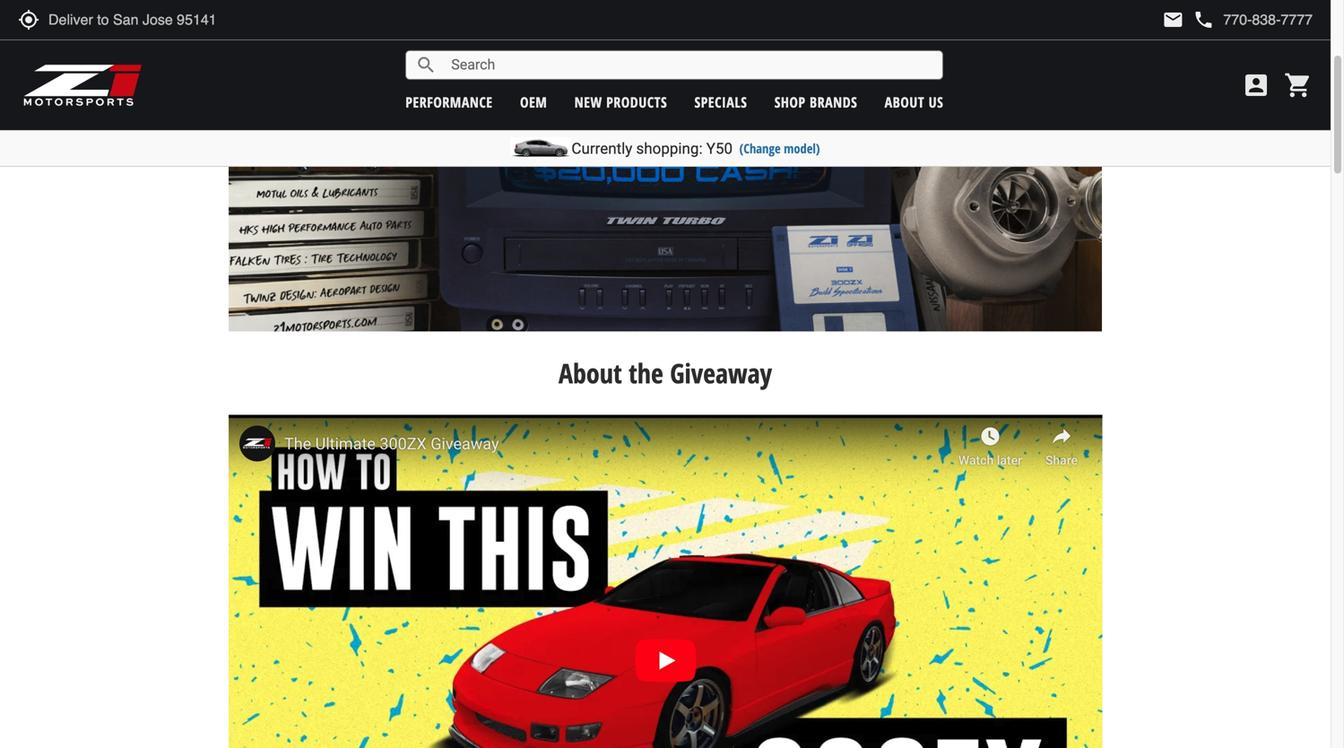 Task type: locate. For each thing, give the bounding box(es) containing it.
the
[[629, 355, 664, 391]]

new
[[575, 92, 603, 112]]

1 horizontal spatial about
[[885, 92, 925, 112]]

about
[[885, 92, 925, 112], [559, 355, 622, 391]]

z1 motorsports logo image
[[22, 63, 143, 108]]

about us link
[[885, 92, 944, 112]]

0 horizontal spatial about
[[559, 355, 622, 391]]

Search search field
[[437, 51, 943, 79]]

shopping_cart
[[1285, 71, 1313, 100]]

y50
[[707, 139, 733, 157]]

mail link
[[1163, 9, 1184, 31]]

about left the at the left of the page
[[559, 355, 622, 391]]

about the giveaway
[[559, 355, 772, 391]]

brands
[[810, 92, 858, 112]]

0 vertical spatial about
[[885, 92, 925, 112]]

oem
[[520, 92, 548, 112]]

shop
[[775, 92, 806, 112]]

giveaway
[[670, 355, 772, 391]]

currently
[[572, 139, 633, 157]]

about left us
[[885, 92, 925, 112]]

us
[[929, 92, 944, 112]]

search
[[416, 54, 437, 76]]

shop brands link
[[775, 92, 858, 112]]

account_box link
[[1238, 71, 1276, 100]]

(change model) link
[[740, 139, 820, 157]]

about for about the giveaway
[[559, 355, 622, 391]]

about for about us
[[885, 92, 925, 112]]

performance link
[[406, 92, 493, 112]]

model)
[[784, 139, 820, 157]]

1 vertical spatial about
[[559, 355, 622, 391]]



Task type: vqa. For each thing, say whether or not it's contained in the screenshot.
right Spark
no



Task type: describe. For each thing, give the bounding box(es) containing it.
phone link
[[1193, 9, 1313, 31]]

shop brands
[[775, 92, 858, 112]]

new products
[[575, 92, 668, 112]]

(change
[[740, 139, 781, 157]]

my_location
[[18, 9, 39, 31]]

new products link
[[575, 92, 668, 112]]

mail
[[1163, 9, 1184, 31]]

account_box
[[1242, 71, 1271, 100]]

specials
[[695, 92, 748, 112]]

specials link
[[695, 92, 748, 112]]

shopping:
[[636, 139, 703, 157]]

performance
[[406, 92, 493, 112]]

about us
[[885, 92, 944, 112]]

products
[[607, 92, 668, 112]]

mail phone
[[1163, 9, 1215, 31]]

oem link
[[520, 92, 548, 112]]

shopping_cart link
[[1280, 71, 1313, 100]]

phone
[[1193, 9, 1215, 31]]

currently shopping: y50 (change model)
[[572, 139, 820, 157]]



